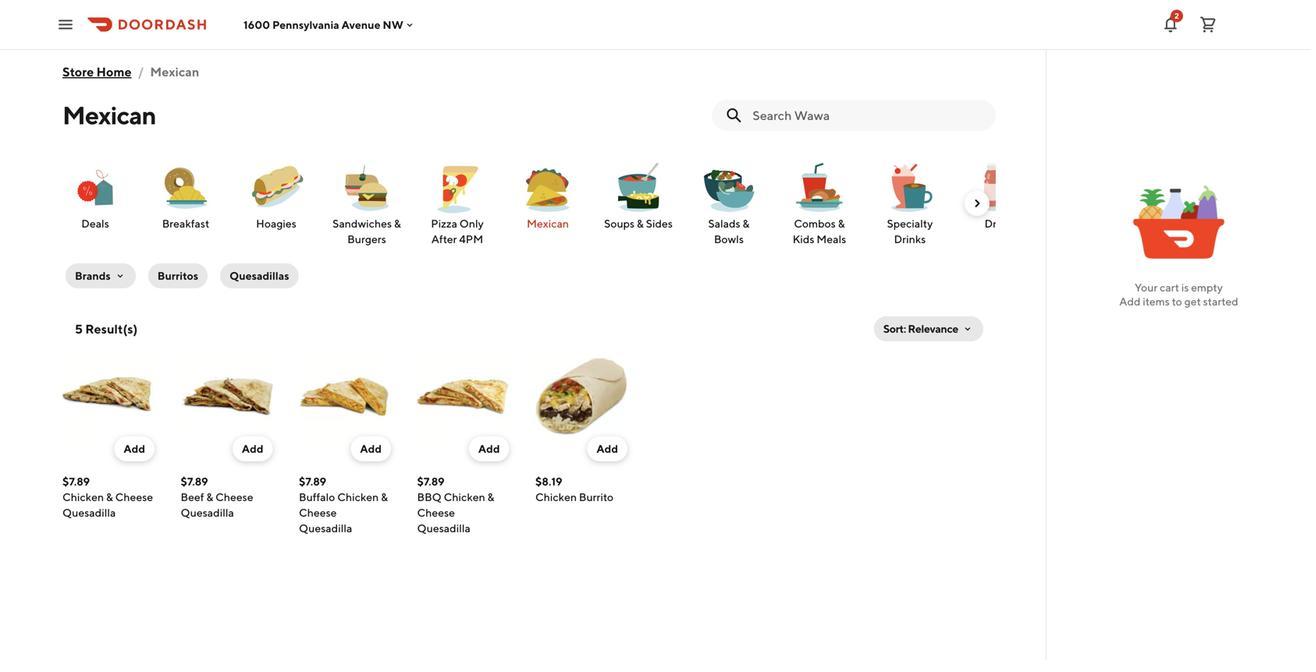 Task type: vqa. For each thing, say whether or not it's contained in the screenshot.


Task type: describe. For each thing, give the bounding box(es) containing it.
open menu image
[[56, 15, 75, 34]]

combos & kids meals
[[793, 217, 846, 246]]

sandwiches
[[333, 217, 392, 230]]

your cart is empty add items to get started
[[1119, 281, 1238, 308]]

notification bell image
[[1161, 15, 1180, 34]]

deals link
[[56, 159, 134, 233]]

chicken inside $7.89 buffalo chicken & cheese quesadilla
[[337, 491, 379, 504]]

& inside the $7.89 chicken & cheese quesadilla
[[106, 491, 113, 504]]

drinks inside the specialty drinks
[[894, 233, 926, 246]]

5 result(s)
[[75, 322, 138, 337]]

chicken inside $7.89 bbq chicken & cheese quesadilla
[[444, 491, 485, 504]]

hoagies image
[[248, 160, 304, 216]]

quesadillas button
[[220, 264, 299, 289]]

salads & bowls image
[[701, 160, 757, 216]]

$7.89 for $7.89 beef & cheese quesadilla
[[181, 476, 208, 489]]

bbq
[[417, 491, 442, 504]]

5
[[75, 322, 83, 337]]

0 items, open order cart image
[[1199, 15, 1217, 34]]

sandwiches & burgers
[[333, 217, 401, 246]]

your
[[1135, 281, 1158, 294]]

buffalo
[[299, 491, 335, 504]]

quesadilla inside $7.89 beef & cheese quesadilla
[[181, 507, 234, 520]]

& inside sandwiches & burgers
[[394, 217, 401, 230]]

deals
[[81, 217, 109, 230]]

get
[[1184, 295, 1201, 308]]

soups
[[604, 217, 635, 230]]

4pm
[[459, 233, 483, 246]]

& inside $7.89 bbq chicken & cheese quesadilla
[[487, 491, 494, 504]]

salads
[[708, 217, 740, 230]]

/
[[138, 64, 144, 79]]

buffalo chicken & cheese quesadilla image
[[299, 351, 391, 443]]

sandwiches & burgers link
[[328, 159, 406, 248]]

add for $7.89 buffalo chicken & cheese quesadilla
[[360, 443, 382, 456]]

specialty
[[887, 217, 933, 230]]

store
[[62, 64, 94, 79]]

sort: relevance button
[[874, 317, 983, 342]]

sort: relevance
[[883, 323, 958, 336]]

empty
[[1191, 281, 1223, 294]]

chicken inside the $8.19 chicken burrito
[[535, 491, 577, 504]]

breakfast image
[[158, 160, 214, 216]]

$7.89 buffalo chicken & cheese quesadilla
[[299, 476, 388, 535]]

specialty drinks
[[887, 217, 933, 246]]

cheese inside the $7.89 chicken & cheese quesadilla
[[115, 491, 153, 504]]

quesadilla inside $7.89 bbq chicken & cheese quesadilla
[[417, 522, 470, 535]]

mexican image
[[520, 160, 576, 216]]

burritos
[[157, 270, 198, 282]]

1600 pennsylvania avenue nw button
[[243, 18, 416, 31]]

breakfast link
[[147, 159, 225, 233]]

specialty drinks link
[[871, 159, 949, 248]]

deals image
[[67, 160, 123, 216]]

breakfast
[[162, 217, 209, 230]]

store home / mexican
[[62, 64, 199, 79]]

quesadillas
[[230, 270, 289, 282]]

pizza
[[431, 217, 457, 230]]

quesadilla inside the $7.89 chicken & cheese quesadilla
[[62, 507, 116, 520]]

combos & kids meals link
[[780, 159, 858, 248]]

1600 pennsylvania avenue nw
[[243, 18, 403, 31]]

quesadillas link
[[217, 261, 302, 292]]

add for $8.19 chicken burrito
[[597, 443, 618, 456]]

soups & sides image
[[610, 160, 666, 216]]

add for $7.89 bbq chicken & cheese quesadilla
[[478, 443, 500, 456]]

salads & bowls link
[[690, 159, 768, 248]]

quesadilla inside $7.89 buffalo chicken & cheese quesadilla
[[299, 522, 352, 535]]

2
[[1175, 11, 1179, 20]]

$8.19
[[535, 476, 562, 489]]

cheese inside $7.89 beef & cheese quesadilla
[[215, 491, 253, 504]]



Task type: locate. For each thing, give the bounding box(es) containing it.
pizza only after 4pm
[[431, 217, 484, 246]]

next image
[[971, 197, 983, 210]]

to
[[1172, 295, 1182, 308]]

burritos button
[[148, 264, 208, 289]]

drinks
[[985, 217, 1016, 230], [894, 233, 926, 246]]

home
[[96, 64, 132, 79]]

0 vertical spatial drinks
[[985, 217, 1016, 230]]

$7.89 inside $7.89 buffalo chicken & cheese quesadilla
[[299, 476, 326, 489]]

1 vertical spatial drinks
[[894, 233, 926, 246]]

cheese inside $7.89 bbq chicken & cheese quesadilla
[[417, 507, 455, 520]]

sides
[[646, 217, 673, 230]]

cart
[[1160, 281, 1179, 294]]

soups & sides
[[604, 217, 673, 230]]

add up $7.89 buffalo chicken & cheese quesadilla
[[360, 443, 382, 456]]

is
[[1181, 281, 1189, 294]]

specialty drinks image
[[882, 160, 938, 216]]

add up $7.89 bbq chicken & cheese quesadilla
[[478, 443, 500, 456]]

drinks down drinks image
[[985, 217, 1016, 230]]

combos & kids meals image
[[791, 160, 847, 216]]

1 chicken from the left
[[62, 491, 104, 504]]

$7.89 for $7.89 buffalo chicken & cheese quesadilla
[[299, 476, 326, 489]]

add button
[[114, 437, 155, 462], [114, 437, 155, 462], [232, 437, 273, 462], [232, 437, 273, 462], [351, 437, 391, 462], [351, 437, 391, 462], [469, 437, 509, 462], [469, 437, 509, 462], [587, 437, 627, 462], [587, 437, 627, 462]]

$7.89 inside the $7.89 chicken & cheese quesadilla
[[62, 476, 90, 489]]

chicken inside the $7.89 chicken & cheese quesadilla
[[62, 491, 104, 504]]

beef & cheese quesadilla image
[[181, 351, 273, 443]]

items
[[1143, 295, 1170, 308]]

mexican
[[150, 64, 199, 79], [62, 101, 156, 130], [527, 217, 569, 230]]

drinks link
[[961, 159, 1039, 233]]

$7.89 inside $7.89 bbq chicken & cheese quesadilla
[[417, 476, 445, 489]]

1 vertical spatial mexican
[[62, 101, 156, 130]]

add up burrito
[[597, 443, 618, 456]]

4 chicken from the left
[[535, 491, 577, 504]]

2 vertical spatial mexican
[[527, 217, 569, 230]]

sandwiches & burgers image
[[339, 160, 395, 216]]

mexican right /
[[150, 64, 199, 79]]

quesadilla
[[62, 507, 116, 520], [181, 507, 234, 520], [299, 522, 352, 535], [417, 522, 470, 535]]

drinks image
[[972, 160, 1029, 216]]

1 horizontal spatial drinks
[[985, 217, 1016, 230]]

1600
[[243, 18, 270, 31]]

burritos link
[[145, 261, 211, 292]]

3 chicken from the left
[[444, 491, 485, 504]]

3 $7.89 from the left
[[299, 476, 326, 489]]

$7.89 bbq chicken & cheese quesadilla
[[417, 476, 494, 535]]

cheese down bbq
[[417, 507, 455, 520]]

add up the $7.89 chicken & cheese quesadilla
[[124, 443, 145, 456]]

soups & sides link
[[599, 159, 677, 233]]

chicken
[[62, 491, 104, 504], [337, 491, 379, 504], [444, 491, 485, 504], [535, 491, 577, 504]]

brands button
[[66, 264, 136, 289]]

pennsylvania
[[272, 18, 339, 31]]

& inside $7.89 beef & cheese quesadilla
[[206, 491, 213, 504]]

mexican down mexican image
[[527, 217, 569, 230]]

combos
[[794, 217, 836, 230]]

0 vertical spatial mexican
[[150, 64, 199, 79]]

chicken burrito image
[[535, 351, 627, 443]]

after
[[431, 233, 457, 246]]

$8.19 chicken burrito
[[535, 476, 613, 504]]

add inside your cart is empty add items to get started
[[1119, 295, 1141, 308]]

0 horizontal spatial drinks
[[894, 233, 926, 246]]

1 $7.89 from the left
[[62, 476, 90, 489]]

add up $7.89 beef & cheese quesadilla
[[242, 443, 263, 456]]

cheese inside $7.89 buffalo chicken & cheese quesadilla
[[299, 507, 337, 520]]

cheese right beef
[[215, 491, 253, 504]]

add for $7.89 chicken & cheese quesadilla
[[124, 443, 145, 456]]

hoagies link
[[237, 159, 315, 233]]

cheese left beef
[[115, 491, 153, 504]]

result(s)
[[85, 322, 138, 337]]

& inside combos & kids meals
[[838, 217, 845, 230]]

brands
[[75, 270, 111, 282]]

& inside $7.89 buffalo chicken & cheese quesadilla
[[381, 491, 388, 504]]

hoagies
[[256, 217, 296, 230]]

avenue
[[342, 18, 380, 31]]

$7.89 for $7.89 chicken & cheese quesadilla
[[62, 476, 90, 489]]

chicken & cheese quesadilla image
[[62, 351, 155, 443]]

beef
[[181, 491, 204, 504]]

add down your
[[1119, 295, 1141, 308]]

burgers
[[347, 233, 386, 246]]

mexican down home
[[62, 101, 156, 130]]

2 $7.89 from the left
[[181, 476, 208, 489]]

relevance
[[908, 323, 958, 336]]

drinks down specialty
[[894, 233, 926, 246]]

only
[[459, 217, 484, 230]]

meals
[[817, 233, 846, 246]]

2 chicken from the left
[[337, 491, 379, 504]]

& inside the salads & bowls
[[743, 217, 750, 230]]

add
[[1119, 295, 1141, 308], [124, 443, 145, 456], [242, 443, 263, 456], [360, 443, 382, 456], [478, 443, 500, 456], [597, 443, 618, 456]]

$7.89 beef & cheese quesadilla
[[181, 476, 253, 520]]

store home link
[[62, 56, 132, 87]]

$7.89 for $7.89 bbq chicken & cheese quesadilla
[[417, 476, 445, 489]]

add for $7.89 beef & cheese quesadilla
[[242, 443, 263, 456]]

pizza only after 4pm link
[[418, 159, 496, 248]]

$7.89 chicken & cheese quesadilla
[[62, 476, 153, 520]]

&
[[394, 217, 401, 230], [637, 217, 644, 230], [743, 217, 750, 230], [838, 217, 845, 230], [106, 491, 113, 504], [206, 491, 213, 504], [381, 491, 388, 504], [487, 491, 494, 504]]

cheese down the buffalo
[[299, 507, 337, 520]]

started
[[1203, 295, 1238, 308]]

$7.89 inside $7.89 beef & cheese quesadilla
[[181, 476, 208, 489]]

4 $7.89 from the left
[[417, 476, 445, 489]]

Search Wawa search field
[[753, 107, 983, 124]]

sort:
[[883, 323, 906, 336]]

bbq chicken & cheese quesadilla image
[[417, 351, 509, 443]]

$7.89
[[62, 476, 90, 489], [181, 476, 208, 489], [299, 476, 326, 489], [417, 476, 445, 489]]

drinks inside 'link'
[[985, 217, 1016, 230]]

mexican link
[[509, 159, 587, 233]]

nw
[[383, 18, 403, 31]]

pizza only after 4pm image
[[429, 160, 485, 216]]

kids
[[793, 233, 814, 246]]

cheese
[[115, 491, 153, 504], [215, 491, 253, 504], [299, 507, 337, 520], [417, 507, 455, 520]]

salads & bowls
[[708, 217, 750, 246]]

burrito
[[579, 491, 613, 504]]

bowls
[[714, 233, 744, 246]]



